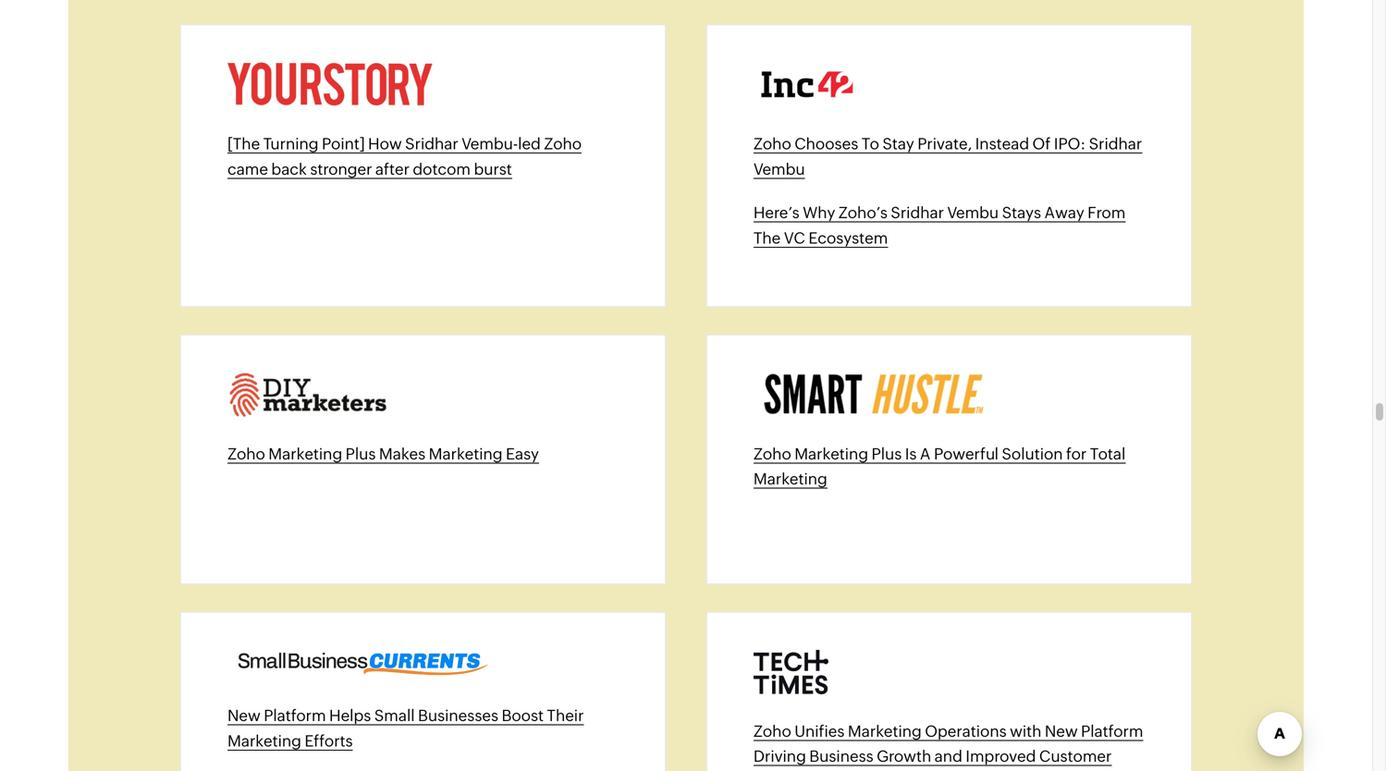 Task type: locate. For each thing, give the bounding box(es) containing it.
0 horizontal spatial platform
[[264, 707, 326, 725]]

platform inside zoho unifies marketing operations with new platform driving business growth and improved custome
[[1082, 723, 1144, 741]]

business
[[810, 748, 874, 766]]

zoho inside zoho marketing plus is a powerful solution for total marketing
[[754, 445, 792, 463]]

improved
[[966, 748, 1037, 766]]

zoho's
[[839, 204, 888, 222]]

2 horizontal spatial sridhar
[[1090, 135, 1143, 153]]

[the turning point] how sridhar vembu-led zoho came back stronger after dotcom burst
[[228, 135, 582, 178]]

zoho chooses to stay private, instead of ipo: sridhar vembu link
[[754, 135, 1143, 179]]

here's why zoho's sridhar vembu stays away from the vc ecosystem
[[754, 204, 1126, 247]]

burst
[[474, 160, 512, 178]]

zoho marketing plus makes marketing easy link
[[228, 445, 539, 464]]

away
[[1045, 204, 1085, 222]]

[the
[[228, 135, 260, 153]]

platform right with
[[1082, 723, 1144, 741]]

stronger
[[310, 160, 372, 178]]

efforts
[[305, 732, 353, 750]]

marketing inside 'new platform helps small businesses boost their marketing efforts'
[[228, 732, 302, 750]]

platform up efforts
[[264, 707, 326, 725]]

marketing inside zoho unifies marketing operations with new platform driving business growth and improved custome
[[848, 723, 922, 741]]

zoho
[[544, 135, 582, 153], [754, 135, 792, 153], [228, 445, 265, 463], [754, 445, 792, 463], [754, 723, 792, 741]]

sridhar right ipo:
[[1090, 135, 1143, 153]]

1 horizontal spatial vembu
[[948, 204, 999, 222]]

1 horizontal spatial platform
[[1082, 723, 1144, 741]]

zoho inside zoho chooses to stay private, instead of ipo: sridhar vembu
[[754, 135, 792, 153]]

1 vertical spatial vembu
[[948, 204, 999, 222]]

point]
[[322, 135, 365, 153]]

small
[[374, 707, 415, 725]]

2 plus from the left
[[872, 445, 902, 463]]

and
[[935, 748, 963, 766]]

the
[[754, 229, 781, 247]]

platform
[[264, 707, 326, 725], [1082, 723, 1144, 741]]

1 horizontal spatial plus
[[872, 445, 902, 463]]

zoho_general_pages image
[[228, 63, 435, 107], [754, 63, 860, 107], [228, 373, 388, 417], [754, 373, 997, 417], [228, 650, 502, 679], [754, 650, 829, 695]]

plus left "makes"
[[346, 445, 376, 463]]

0 vertical spatial vembu
[[754, 160, 806, 178]]

zoho inside [the turning point] how sridhar vembu-led zoho came back stronger after dotcom burst
[[544, 135, 582, 153]]

0 horizontal spatial vembu
[[754, 160, 806, 178]]

marketing
[[269, 445, 343, 463], [429, 445, 503, 463], [795, 445, 869, 463], [754, 470, 828, 488], [848, 723, 922, 741], [228, 732, 302, 750]]

sridhar
[[405, 135, 459, 153], [1090, 135, 1143, 153], [891, 204, 945, 222]]

vembu
[[754, 160, 806, 178], [948, 204, 999, 222]]

sridhar right zoho's
[[891, 204, 945, 222]]

1 horizontal spatial new
[[1045, 723, 1078, 741]]

boost
[[502, 707, 544, 725]]

businesses
[[418, 707, 499, 725]]

0 horizontal spatial plus
[[346, 445, 376, 463]]

new inside 'new platform helps small businesses boost their marketing efforts'
[[228, 707, 261, 725]]

private,
[[918, 135, 973, 153]]

to
[[862, 135, 880, 153]]

0 horizontal spatial sridhar
[[405, 135, 459, 153]]

is
[[906, 445, 917, 463]]

led
[[518, 135, 541, 153]]

vembu left stays
[[948, 204, 999, 222]]

sridhar inside here's why zoho's sridhar vembu stays away from the vc ecosystem
[[891, 204, 945, 222]]

new platform helps small businesses boost their marketing efforts
[[228, 707, 584, 750]]

plus left is
[[872, 445, 902, 463]]

0 horizontal spatial new
[[228, 707, 261, 725]]

new
[[228, 707, 261, 725], [1045, 723, 1078, 741]]

after
[[376, 160, 410, 178]]

powerful
[[934, 445, 999, 463]]

operations
[[925, 723, 1007, 741]]

sridhar inside zoho chooses to stay private, instead of ipo: sridhar vembu
[[1090, 135, 1143, 153]]

plus inside zoho marketing plus makes marketing easy link
[[346, 445, 376, 463]]

1 plus from the left
[[346, 445, 376, 463]]

sridhar up dotcom
[[405, 135, 459, 153]]

a
[[920, 445, 931, 463]]

plus inside zoho marketing plus is a powerful solution for total marketing
[[872, 445, 902, 463]]

why
[[803, 204, 836, 222]]

[the turning point] how sridhar vembu-led zoho came back stronger after dotcom burst link
[[228, 135, 582, 179]]

plus
[[346, 445, 376, 463], [872, 445, 902, 463]]

unifies
[[795, 723, 845, 741]]

their
[[547, 707, 584, 725]]

ipo:
[[1055, 135, 1086, 153]]

vembu up here's
[[754, 160, 806, 178]]

1 horizontal spatial sridhar
[[891, 204, 945, 222]]

stays
[[1003, 204, 1042, 222]]

vembu inside zoho chooses to stay private, instead of ipo: sridhar vembu
[[754, 160, 806, 178]]

zoho inside zoho unifies marketing operations with new platform driving business growth and improved custome
[[754, 723, 792, 741]]



Task type: describe. For each thing, give the bounding box(es) containing it.
chooses
[[795, 135, 859, 153]]

with
[[1010, 723, 1042, 741]]

new platform helps small businesses boost their marketing efforts link
[[228, 707, 584, 751]]

driving
[[754, 748, 807, 766]]

plus for is
[[872, 445, 902, 463]]

here's why zoho's sridhar vembu stays away from the vc ecosystem link
[[754, 204, 1126, 248]]

helps
[[329, 707, 371, 725]]

zoho for zoho unifies marketing operations with new platform driving business growth and improved custome
[[754, 723, 792, 741]]

zoho_general_pages image for total
[[754, 373, 997, 417]]

vembu inside here's why zoho's sridhar vembu stays away from the vc ecosystem
[[948, 204, 999, 222]]

makes
[[379, 445, 426, 463]]

easy
[[506, 445, 539, 463]]

vc
[[784, 229, 806, 247]]

zoho for zoho chooses to stay private, instead of ipo: sridhar vembu
[[754, 135, 792, 153]]

came
[[228, 160, 268, 178]]

sridhar inside [the turning point] how sridhar vembu-led zoho came back stronger after dotcom burst
[[405, 135, 459, 153]]

zoho marketing plus is a powerful solution for total marketing
[[754, 445, 1126, 488]]

growth
[[877, 748, 932, 766]]

zoho unifies marketing operations with new platform driving business growth and improved custome
[[754, 723, 1144, 772]]

vembu-
[[462, 135, 518, 153]]

stay
[[883, 135, 915, 153]]

zoho for zoho marketing plus makes marketing easy
[[228, 445, 265, 463]]

zoho_general_pages image for business
[[754, 650, 829, 695]]

zoho for zoho marketing plus is a powerful solution for total marketing
[[754, 445, 792, 463]]

zoho unifies marketing operations with new platform driving business growth and improved custome link
[[754, 723, 1144, 772]]

solution
[[1002, 445, 1064, 463]]

zoho chooses to stay private, instead of ipo: sridhar vembu
[[754, 135, 1143, 178]]

zoho_general_pages image for efforts
[[228, 650, 502, 679]]

of
[[1033, 135, 1051, 153]]

back
[[271, 160, 307, 178]]

here's
[[754, 204, 800, 222]]

ecosystem
[[809, 229, 888, 247]]

zoho marketing plus is a powerful solution for total marketing link
[[754, 445, 1126, 489]]

for
[[1067, 445, 1087, 463]]

turning
[[263, 135, 319, 153]]

how
[[368, 135, 402, 153]]

total
[[1091, 445, 1126, 463]]

plus for makes
[[346, 445, 376, 463]]

instead
[[976, 135, 1030, 153]]

zoho_general_pages image for came
[[228, 63, 435, 107]]

from
[[1088, 204, 1126, 222]]

new inside zoho unifies marketing operations with new platform driving business growth and improved custome
[[1045, 723, 1078, 741]]

platform inside 'new platform helps small businesses boost their marketing efforts'
[[264, 707, 326, 725]]

dotcom
[[413, 160, 471, 178]]

zoho marketing plus makes marketing easy
[[228, 445, 539, 463]]



Task type: vqa. For each thing, say whether or not it's contained in the screenshot.
Learn
no



